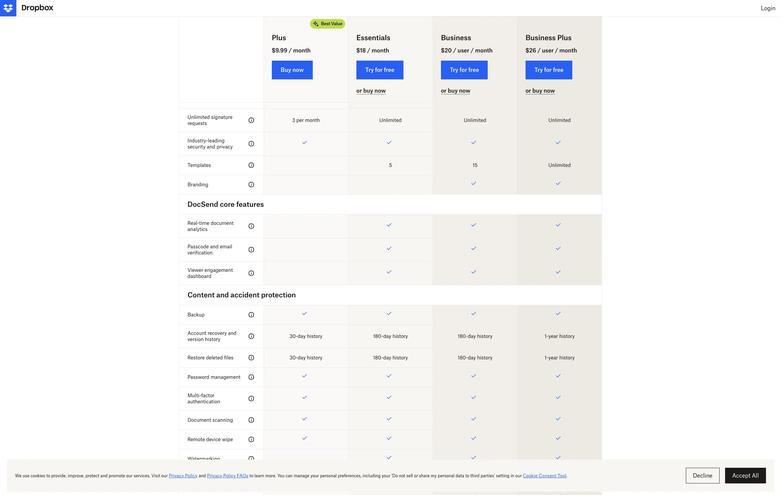 Task type: locate. For each thing, give the bounding box(es) containing it.
try for free down $26 / user / month
[[535, 67, 564, 73]]

1-year history
[[545, 334, 575, 340], [545, 355, 575, 361]]

try for free button for second or buy now button from right
[[441, 61, 488, 80]]

1 business from the left
[[441, 33, 472, 42]]

and
[[207, 144, 215, 150], [210, 244, 219, 250], [216, 291, 229, 300], [228, 331, 237, 337]]

try down $20
[[450, 67, 459, 73]]

6 / from the left
[[556, 47, 559, 54]]

buy now button
[[272, 61, 313, 80]]

1 horizontal spatial try
[[450, 67, 459, 73]]

2 horizontal spatial try for free button
[[526, 61, 573, 80]]

1 year from the top
[[549, 334, 558, 340]]

history inside account recovery and version history
[[205, 337, 221, 343]]

1 horizontal spatial or buy now button
[[441, 87, 471, 94]]

30-day history for and
[[290, 334, 323, 340]]

try for free button down $26 / user / month
[[526, 61, 573, 80]]

1 standard image from the top
[[247, 162, 256, 170]]

1 horizontal spatial or
[[441, 87, 447, 94]]

6 standard image from the top
[[247, 311, 256, 320]]

5 standard image from the top
[[247, 270, 256, 278]]

9 standard image from the top
[[247, 456, 256, 464]]

0 horizontal spatial for
[[375, 67, 383, 73]]

year for files
[[549, 355, 558, 361]]

8 standard image from the top
[[247, 436, 256, 444]]

1 / from the left
[[289, 47, 292, 54]]

dropbox
[[188, 75, 216, 83]]

1 30- from the top
[[290, 334, 298, 340]]

for
[[375, 67, 383, 73], [460, 67, 468, 73], [545, 67, 552, 73]]

1 vertical spatial 1-
[[545, 355, 549, 361]]

user right $20
[[458, 47, 470, 54]]

1 vertical spatial features
[[236, 200, 264, 209]]

not included image
[[264, 156, 348, 175], [264, 176, 348, 195], [349, 176, 433, 195], [264, 215, 348, 238], [264, 239, 348, 262], [264, 262, 348, 285], [264, 450, 348, 469], [264, 470, 348, 489], [264, 489, 348, 496], [349, 489, 433, 496]]

2 try for free button from the left
[[441, 61, 488, 80]]

value
[[332, 21, 343, 26]]

sign
[[218, 75, 233, 83]]

1 free from the left
[[384, 67, 395, 73]]

included element
[[264, 0, 348, 22]]

4 standard image from the top
[[247, 246, 256, 254]]

day
[[298, 334, 306, 340], [384, 334, 392, 340], [468, 334, 476, 340], [298, 355, 306, 361], [384, 355, 392, 361], [468, 355, 476, 361]]

business up $20
[[441, 33, 472, 42]]

0 horizontal spatial plus
[[272, 33, 286, 42]]

$20 / user / month
[[441, 47, 493, 54]]

1 user from the left
[[458, 47, 470, 54]]

and right recovery
[[228, 331, 237, 337]]

3 try from the left
[[535, 67, 543, 73]]

user down business plus
[[542, 47, 554, 54]]

1 1-year history from the top
[[545, 334, 575, 340]]

unlimited
[[188, 114, 210, 120], [380, 118, 402, 123], [464, 118, 487, 123], [549, 118, 571, 123], [549, 163, 571, 168]]

user
[[458, 47, 470, 54], [542, 47, 554, 54]]

try for 3rd or buy now button from the right
[[366, 67, 374, 73]]

2 horizontal spatial or buy now
[[526, 87, 555, 94]]

180-day history
[[373, 334, 408, 340], [458, 334, 493, 340], [373, 355, 408, 361], [458, 355, 493, 361]]

2 1-year history from the top
[[545, 355, 575, 361]]

2 30-day history from the top
[[290, 355, 323, 361]]

standard image for multi-factor authentication
[[247, 395, 256, 404]]

$9.99 / month
[[272, 47, 311, 54]]

7 standard image from the top
[[247, 417, 256, 425]]

standard image for remote device wipe
[[247, 436, 256, 444]]

0 vertical spatial year
[[549, 334, 558, 340]]

multi-factor authentication
[[188, 393, 220, 405]]

or
[[357, 87, 362, 94], [441, 87, 447, 94], [526, 87, 532, 94]]

security
[[188, 144, 206, 150]]

3
[[292, 118, 295, 123]]

remote device wipe
[[188, 437, 233, 443]]

features for docsend core features
[[236, 200, 264, 209]]

try for free down $20 / user / month
[[450, 67, 480, 73]]

5 standard image from the top
[[247, 374, 256, 382]]

and left email at left
[[210, 244, 219, 250]]

1 horizontal spatial user
[[542, 47, 554, 54]]

files
[[224, 355, 234, 361]]

standard image
[[247, 116, 256, 125], [247, 140, 256, 148], [247, 181, 256, 189], [247, 246, 256, 254], [247, 270, 256, 278], [247, 311, 256, 320], [247, 417, 256, 425], [247, 436, 256, 444], [247, 456, 256, 464]]

2 standard image from the top
[[247, 140, 256, 148]]

1 try for free from the left
[[366, 67, 395, 73]]

month
[[294, 47, 311, 54], [372, 47, 390, 54], [476, 47, 493, 54], [560, 47, 578, 54], [305, 118, 320, 123]]

2 year from the top
[[549, 355, 558, 361]]

2 business from the left
[[526, 33, 556, 42]]

device
[[206, 437, 221, 443]]

accident
[[231, 291, 260, 300]]

business plus
[[526, 33, 572, 42]]

0 vertical spatial features
[[235, 75, 263, 83]]

0 vertical spatial 30-
[[290, 334, 298, 340]]

year
[[549, 334, 558, 340], [549, 355, 558, 361]]

history
[[307, 334, 323, 340], [393, 334, 408, 340], [477, 334, 493, 340], [560, 334, 575, 340], [205, 337, 221, 343], [307, 355, 323, 361], [393, 355, 408, 361], [477, 355, 493, 361], [560, 355, 575, 361]]

30-
[[290, 334, 298, 340], [290, 355, 298, 361]]

free down $26 / user / month
[[554, 67, 564, 73]]

month for $9.99 / month
[[294, 47, 311, 54]]

for down $18 / month
[[375, 67, 383, 73]]

docsend core features
[[188, 200, 264, 209]]

password management
[[188, 375, 241, 381]]

1 horizontal spatial buy
[[448, 87, 458, 94]]

free
[[384, 67, 395, 73], [469, 67, 480, 73], [554, 67, 564, 73]]

standard image
[[247, 162, 256, 170], [247, 223, 256, 231], [247, 333, 256, 341], [247, 354, 256, 363], [247, 374, 256, 382], [247, 395, 256, 404]]

1 try for free button from the left
[[357, 61, 404, 80]]

2 try from the left
[[450, 67, 459, 73]]

standard image for unlimited signature requests
[[247, 116, 256, 125]]

try for free
[[366, 67, 395, 73], [450, 67, 480, 73], [535, 67, 564, 73]]

buy
[[364, 87, 374, 94], [448, 87, 458, 94], [533, 87, 543, 94]]

content
[[188, 291, 215, 300]]

business for business plus
[[526, 33, 556, 42]]

try for free button down $18 / month
[[357, 61, 404, 80]]

0 horizontal spatial try
[[366, 67, 374, 73]]

per
[[297, 118, 304, 123]]

4 standard image from the top
[[247, 354, 256, 363]]

2 horizontal spatial or buy now button
[[526, 87, 555, 94]]

2 horizontal spatial try
[[535, 67, 543, 73]]

2 horizontal spatial buy
[[533, 87, 543, 94]]

try
[[366, 67, 374, 73], [450, 67, 459, 73], [535, 67, 543, 73]]

1 1- from the top
[[545, 334, 549, 340]]

business up $26
[[526, 33, 556, 42]]

2 / from the left
[[368, 47, 371, 54]]

management
[[211, 375, 241, 381]]

1 or from the left
[[357, 87, 362, 94]]

2 horizontal spatial for
[[545, 67, 552, 73]]

3 standard image from the top
[[247, 333, 256, 341]]

month for 3 per month
[[305, 118, 320, 123]]

1- for and
[[545, 334, 549, 340]]

or buy now button
[[357, 87, 386, 94], [441, 87, 471, 94], [526, 87, 555, 94]]

privacy
[[217, 144, 233, 150]]

1 horizontal spatial try for free button
[[441, 61, 488, 80]]

try for second or buy now button from right
[[450, 67, 459, 73]]

/ for $26
[[538, 47, 541, 54]]

signature
[[211, 114, 233, 120]]

3 / from the left
[[454, 47, 457, 54]]

analytics
[[188, 227, 208, 233]]

5 / from the left
[[538, 47, 541, 54]]

3 try for free button from the left
[[526, 61, 573, 80]]

features right sign
[[235, 75, 263, 83]]

1 horizontal spatial or buy now
[[441, 87, 471, 94]]

0 vertical spatial 1-
[[545, 334, 549, 340]]

0 vertical spatial 30-day history
[[290, 334, 323, 340]]

1 try from the left
[[366, 67, 374, 73]]

try down $18 / month
[[366, 67, 374, 73]]

0 horizontal spatial or buy now
[[357, 87, 386, 94]]

try for first or buy now button from the right
[[535, 67, 543, 73]]

engagement
[[205, 268, 233, 273]]

1 vertical spatial 30-
[[290, 355, 298, 361]]

real-
[[188, 221, 199, 226]]

0 horizontal spatial business
[[441, 33, 472, 42]]

15
[[473, 163, 478, 168]]

/
[[289, 47, 292, 54], [368, 47, 371, 54], [454, 47, 457, 54], [471, 47, 474, 54], [538, 47, 541, 54], [556, 47, 559, 54]]

1 horizontal spatial plus
[[558, 33, 572, 42]]

year for and
[[549, 334, 558, 340]]

1 vertical spatial 30-day history
[[290, 355, 323, 361]]

30-day history
[[290, 334, 323, 340], [290, 355, 323, 361]]

$26 / user / month
[[526, 47, 578, 54]]

best
[[321, 21, 331, 26]]

3 try for free from the left
[[535, 67, 564, 73]]

0 horizontal spatial user
[[458, 47, 470, 54]]

unlimited signature requests
[[188, 114, 233, 126]]

and right content
[[216, 291, 229, 300]]

and down leading
[[207, 144, 215, 150]]

$26
[[526, 47, 537, 54]]

0 horizontal spatial or
[[357, 87, 362, 94]]

try for free button for first or buy now button from the right
[[526, 61, 573, 80]]

1 horizontal spatial for
[[460, 67, 468, 73]]

for down $20 / user / month
[[460, 67, 468, 73]]

1 standard image from the top
[[247, 116, 256, 125]]

3 standard image from the top
[[247, 181, 256, 189]]

dashboard
[[188, 274, 212, 280]]

features right core
[[236, 200, 264, 209]]

180-
[[373, 334, 384, 340], [458, 334, 468, 340], [373, 355, 384, 361], [458, 355, 468, 361]]

now
[[293, 67, 304, 73], [375, 87, 386, 94], [460, 87, 471, 94], [544, 87, 555, 94]]

standard image for backup
[[247, 311, 256, 320]]

login
[[761, 5, 776, 12]]

0 horizontal spatial try for free button
[[357, 61, 404, 80]]

1 buy from the left
[[364, 87, 374, 94]]

factor
[[201, 393, 215, 399]]

1-
[[545, 334, 549, 340], [545, 355, 549, 361]]

try for free button
[[357, 61, 404, 80], [441, 61, 488, 80], [526, 61, 573, 80]]

docsend
[[188, 200, 218, 209]]

features
[[235, 75, 263, 83], [236, 200, 264, 209]]

1 horizontal spatial business
[[526, 33, 556, 42]]

4 / from the left
[[471, 47, 474, 54]]

try for free button down $20 / user / month
[[441, 61, 488, 80]]

business for business
[[441, 33, 472, 42]]

0 horizontal spatial free
[[384, 67, 395, 73]]

and inside industry-leading security and privacy
[[207, 144, 215, 150]]

2 horizontal spatial try for free
[[535, 67, 564, 73]]

free down $18 / month
[[384, 67, 395, 73]]

scanning
[[213, 418, 233, 424]]

1 vertical spatial 1-year history
[[545, 355, 575, 361]]

2 plus from the left
[[558, 33, 572, 42]]

2 or buy now from the left
[[441, 87, 471, 94]]

free down $20 / user / month
[[469, 67, 480, 73]]

0 horizontal spatial buy
[[364, 87, 374, 94]]

2 standard image from the top
[[247, 223, 256, 231]]

restore
[[188, 355, 205, 361]]

1 horizontal spatial free
[[469, 67, 480, 73]]

0 vertical spatial 1-year history
[[545, 334, 575, 340]]

plus up $9.99
[[272, 33, 286, 42]]

restore deleted files
[[188, 355, 234, 361]]

1 or buy now button from the left
[[357, 87, 386, 94]]

2 or from the left
[[441, 87, 447, 94]]

for down $26 / user / month
[[545, 67, 552, 73]]

3 free from the left
[[554, 67, 564, 73]]

plus
[[272, 33, 286, 42], [558, 33, 572, 42]]

2 horizontal spatial or
[[526, 87, 532, 94]]

1 vertical spatial year
[[549, 355, 558, 361]]

1 for from the left
[[375, 67, 383, 73]]

2 1- from the top
[[545, 355, 549, 361]]

user for $20
[[458, 47, 470, 54]]

branding
[[188, 182, 209, 188]]

1 horizontal spatial try for free
[[450, 67, 480, 73]]

1 30-day history from the top
[[290, 334, 323, 340]]

plus up $26 / user / month
[[558, 33, 572, 42]]

industry-leading security and privacy
[[188, 138, 233, 150]]

try down $26
[[535, 67, 543, 73]]

2 30- from the top
[[290, 355, 298, 361]]

6 standard image from the top
[[247, 395, 256, 404]]

5
[[389, 163, 392, 168]]

2 horizontal spatial free
[[554, 67, 564, 73]]

0 horizontal spatial try for free
[[366, 67, 395, 73]]

0 horizontal spatial or buy now button
[[357, 87, 386, 94]]

buy now
[[281, 67, 304, 73]]

2 user from the left
[[542, 47, 554, 54]]

try for free down $18 / month
[[366, 67, 395, 73]]

month for $18 / month
[[372, 47, 390, 54]]

30- for and
[[290, 334, 298, 340]]



Task type: describe. For each thing, give the bounding box(es) containing it.
protection
[[261, 291, 296, 300]]

version
[[188, 337, 204, 343]]

$18
[[357, 47, 366, 54]]

try for free button for 3rd or buy now button from the right
[[357, 61, 404, 80]]

viewer
[[188, 268, 203, 273]]

user for $26
[[542, 47, 554, 54]]

1 or buy now from the left
[[357, 87, 386, 94]]

/ for $20
[[454, 47, 457, 54]]

document
[[211, 221, 234, 226]]

$18 / month
[[357, 47, 390, 54]]

standard image for account recovery and version history
[[247, 333, 256, 341]]

requests
[[188, 121, 207, 126]]

viewer engagement dashboard
[[188, 268, 233, 280]]

and inside passcode and email verification
[[210, 244, 219, 250]]

account recovery and version history
[[188, 331, 237, 343]]

3 or buy now button from the left
[[526, 87, 555, 94]]

standard image for document scanning
[[247, 417, 256, 425]]

2 buy from the left
[[448, 87, 458, 94]]

essentials
[[357, 33, 391, 42]]

now inside button
[[293, 67, 304, 73]]

standard image for watermarking
[[247, 456, 256, 464]]

password
[[188, 375, 209, 381]]

unlimited inside unlimited signature requests
[[188, 114, 210, 120]]

backup
[[188, 312, 205, 318]]

2 or buy now button from the left
[[441, 87, 471, 94]]

standard image for templates
[[247, 162, 256, 170]]

standard image for restore deleted files
[[247, 354, 256, 363]]

document scanning
[[188, 418, 233, 424]]

deleted
[[206, 355, 223, 361]]

1- for files
[[545, 355, 549, 361]]

2 try for free from the left
[[450, 67, 480, 73]]

document
[[188, 418, 211, 424]]

3 per month
[[292, 118, 320, 123]]

3 or from the left
[[526, 87, 532, 94]]

standard image for real-time document analytics
[[247, 223, 256, 231]]

login link
[[756, 0, 782, 16]]

3 buy from the left
[[533, 87, 543, 94]]

verification
[[188, 250, 213, 256]]

3 or buy now from the left
[[526, 87, 555, 94]]

watermarking
[[188, 457, 220, 463]]

and inside account recovery and version history
[[228, 331, 237, 337]]

1-year history for files
[[545, 355, 575, 361]]

authentication
[[188, 399, 220, 405]]

2 for from the left
[[460, 67, 468, 73]]

30-day history for files
[[290, 355, 323, 361]]

passcode
[[188, 244, 209, 250]]

core
[[220, 200, 235, 209]]

passcode and email verification
[[188, 244, 232, 256]]

content and accident protection
[[188, 291, 296, 300]]

real-time document analytics
[[188, 221, 234, 233]]

1 plus from the left
[[272, 33, 286, 42]]

/ for $9.99
[[289, 47, 292, 54]]

features for dropbox sign features
[[235, 75, 263, 83]]

best value
[[321, 21, 343, 26]]

wipe
[[222, 437, 233, 443]]

30- for files
[[290, 355, 298, 361]]

recovery
[[208, 331, 227, 337]]

dropbox sign features
[[188, 75, 263, 83]]

/ for $18
[[368, 47, 371, 54]]

3 for from the left
[[545, 67, 552, 73]]

standard image for passcode and email verification
[[247, 246, 256, 254]]

industry-
[[188, 138, 208, 144]]

$20
[[441, 47, 452, 54]]

standard image for industry-leading security and privacy
[[247, 140, 256, 148]]

$9.99
[[272, 47, 288, 54]]

multi-
[[188, 393, 201, 399]]

leading
[[208, 138, 225, 144]]

1-year history for and
[[545, 334, 575, 340]]

remote
[[188, 437, 205, 443]]

time
[[199, 221, 210, 226]]

buy
[[281, 67, 291, 73]]

standard image for branding
[[247, 181, 256, 189]]

email
[[220, 244, 232, 250]]

templates
[[188, 163, 211, 168]]

account
[[188, 331, 207, 337]]

standard image for viewer engagement dashboard
[[247, 270, 256, 278]]

2 free from the left
[[469, 67, 480, 73]]

standard image for password management
[[247, 374, 256, 382]]



Task type: vqa. For each thing, say whether or not it's contained in the screenshot.
The Password Management
yes



